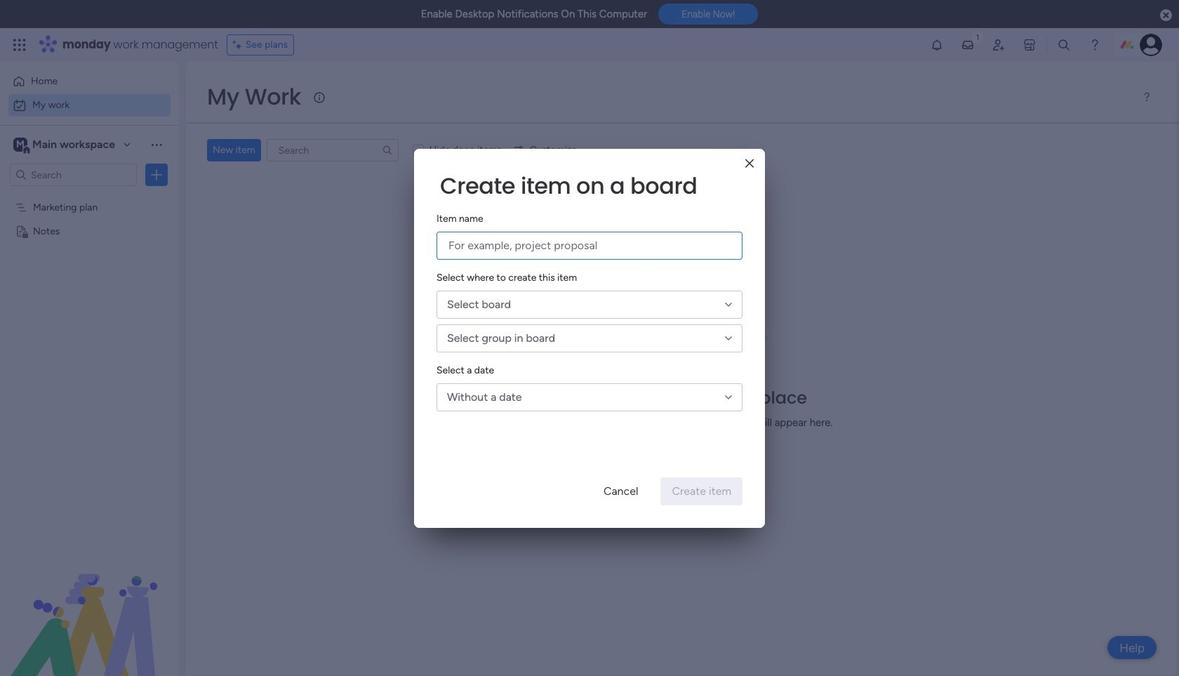 Task type: locate. For each thing, give the bounding box(es) containing it.
1 image
[[972, 29, 984, 45]]

notifications image
[[930, 38, 944, 52]]

update feed image
[[961, 38, 975, 52]]

None search field
[[267, 139, 399, 161]]

option
[[8, 70, 171, 93], [8, 94, 171, 117], [0, 194, 179, 197]]

select product image
[[13, 38, 27, 52]]

list box
[[0, 192, 179, 432]]

2 vertical spatial option
[[0, 194, 179, 197]]

search everything image
[[1057, 38, 1071, 52]]

welcome to my work feature image image
[[594, 271, 771, 357]]

For example, project proposal text field
[[437, 231, 743, 259]]

invite members image
[[992, 38, 1006, 52]]

workspace selection element
[[13, 136, 117, 154]]

workspace image
[[13, 137, 27, 152]]

lottie animation element
[[0, 534, 179, 676]]

Search in workspace field
[[29, 167, 117, 183]]



Task type: describe. For each thing, give the bounding box(es) containing it.
help image
[[1088, 38, 1102, 52]]

search image
[[382, 145, 393, 156]]

lottie animation image
[[0, 534, 179, 676]]

see plans image
[[233, 37, 245, 53]]

Filter dashboard by text search field
[[267, 139, 399, 161]]

dapulse close image
[[1160, 8, 1172, 22]]

close image
[[745, 159, 754, 169]]

0 vertical spatial option
[[8, 70, 171, 93]]

private board image
[[15, 224, 28, 237]]

1 vertical spatial option
[[8, 94, 171, 117]]

monday marketplace image
[[1023, 38, 1037, 52]]

kendall parks image
[[1140, 34, 1162, 56]]



Task type: vqa. For each thing, say whether or not it's contained in the screenshot.
CLOSE "icon" on the right top of page
yes



